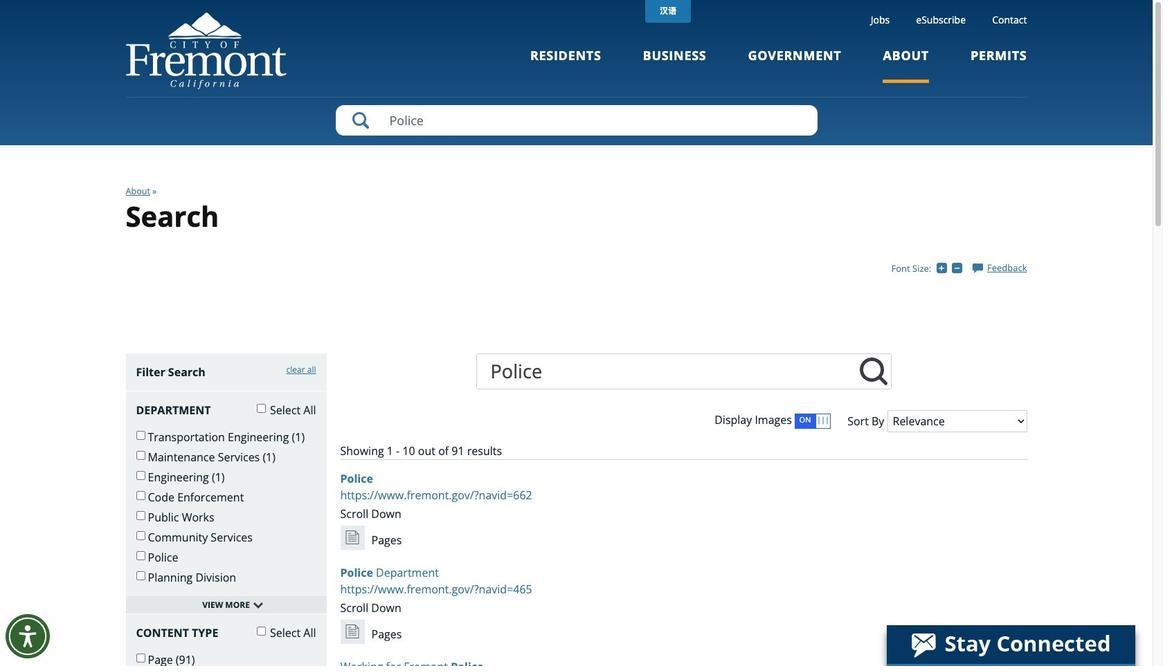 Task type: vqa. For each thing, say whether or not it's contained in the screenshot.
stay connected image
yes



Task type: locate. For each thing, give the bounding box(es) containing it.
None checkbox
[[136, 532, 145, 541], [257, 627, 266, 636], [136, 654, 145, 663], [136, 532, 145, 541], [257, 627, 266, 636], [136, 654, 145, 663]]

Search... text field
[[477, 354, 856, 389]]

None checkbox
[[257, 404, 266, 413], [136, 431, 145, 440], [136, 451, 145, 460], [136, 471, 145, 480], [136, 492, 145, 501], [136, 512, 145, 521], [136, 552, 145, 561], [136, 572, 145, 581], [257, 404, 266, 413], [136, 431, 145, 440], [136, 451, 145, 460], [136, 471, 145, 480], [136, 492, 145, 501], [136, 512, 145, 521], [136, 552, 145, 561], [136, 572, 145, 581]]

None text field
[[856, 354, 891, 389]]

stay connected image
[[887, 626, 1134, 665]]



Task type: describe. For each thing, give the bounding box(es) containing it.
Search text field
[[335, 105, 817, 136]]



